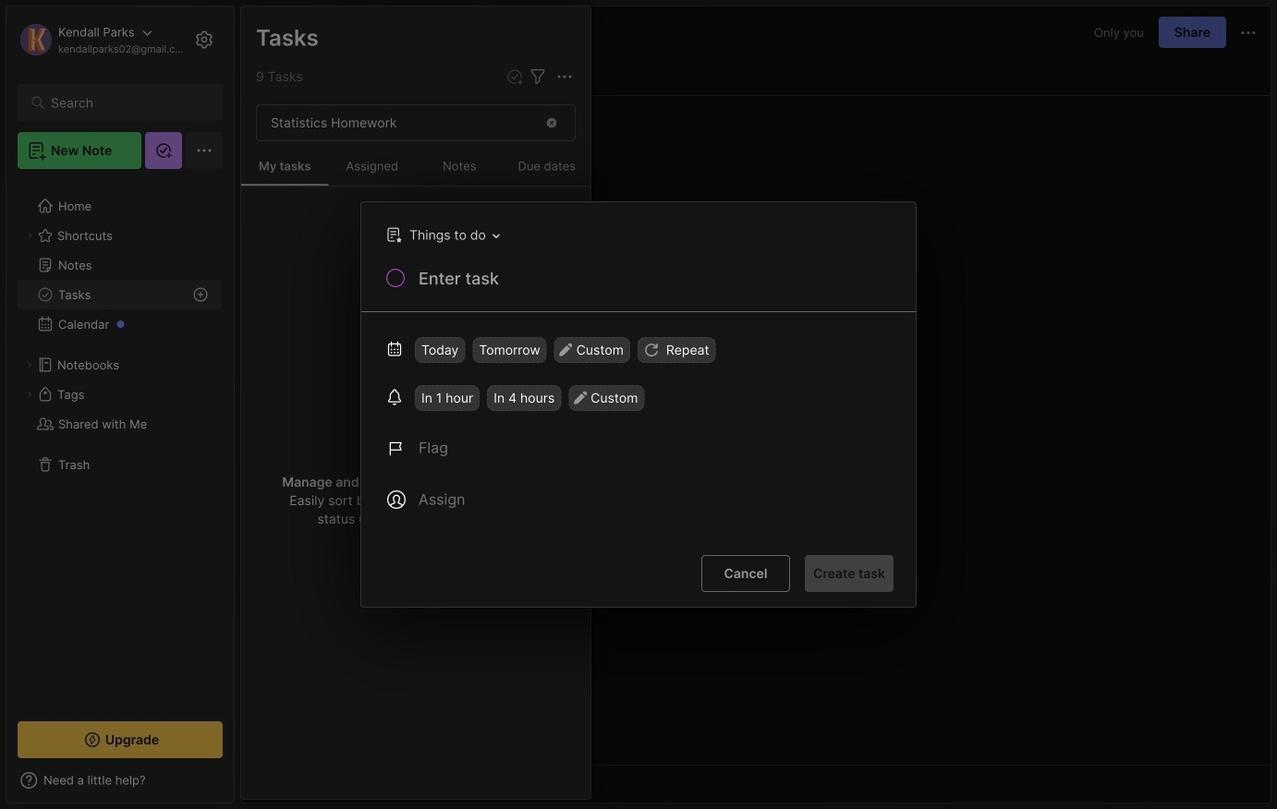 Task type: vqa. For each thing, say whether or not it's contained in the screenshot.
'Note Window' element
yes



Task type: describe. For each thing, give the bounding box(es) containing it.
expand note image
[[254, 21, 276, 43]]

expand notebooks image
[[24, 360, 35, 371]]

settings image
[[193, 29, 215, 51]]

new task image
[[506, 67, 524, 86]]

Find tasks… text field
[[260, 108, 533, 138]]

Go to note or move task field
[[377, 222, 506, 249]]

tree inside main element
[[6, 180, 234, 705]]

main element
[[0, 0, 240, 810]]

Search text field
[[51, 94, 198, 112]]



Task type: locate. For each thing, give the bounding box(es) containing it.
Enter task text field
[[417, 267, 894, 299]]

None search field
[[51, 92, 198, 114]]

expand tags image
[[24, 389, 35, 400]]

tree
[[6, 180, 234, 705]]

none search field inside main element
[[51, 92, 198, 114]]

note window element
[[240, 6, 1272, 804]]

Note Editor text field
[[241, 95, 1271, 765]]



